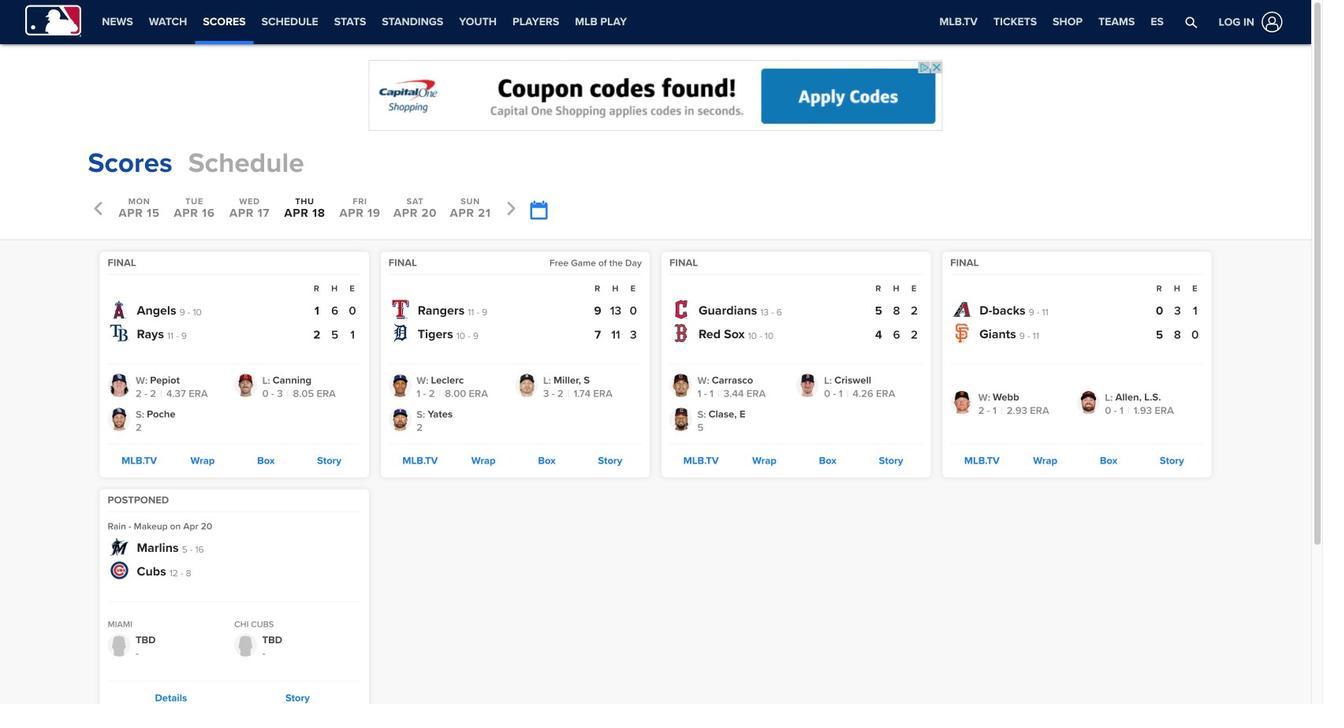 Task type: describe. For each thing, give the bounding box(es) containing it.
tigers image
[[391, 324, 410, 343]]

1 secondary navigation element from the left
[[94, 0, 635, 44]]

2 secondary navigation element from the left
[[635, 0, 768, 44]]

angels image
[[110, 300, 129, 319]]

clase, e image
[[670, 408, 693, 431]]

criswell image
[[796, 374, 819, 397]]

tertiary navigation element
[[932, 0, 1172, 44]]

cubs image
[[110, 561, 129, 580]]

leclerc image
[[389, 374, 412, 397]]



Task type: vqa. For each thing, say whether or not it's contained in the screenshot.
rightmost Advertisement element
yes



Task type: locate. For each thing, give the bounding box(es) containing it.
0 vertical spatial advertisement element
[[369, 60, 943, 131]]

canning image
[[234, 374, 257, 397]]

giants image
[[953, 324, 972, 343]]

top navigation menu bar
[[0, 0, 1312, 44]]

d backs image
[[953, 300, 972, 319]]

1 vertical spatial advertisement element
[[987, 144, 1224, 183]]

webb image
[[951, 391, 974, 414]]

None text field
[[530, 201, 547, 220]]

pepiot image
[[108, 374, 131, 397]]

rangers image
[[391, 300, 410, 319]]

advertisement element
[[369, 60, 943, 131], [987, 144, 1224, 183]]

rays image
[[110, 324, 129, 343]]

red sox image
[[672, 324, 691, 343]]

yates image
[[389, 408, 412, 431]]

major league baseball image
[[25, 5, 81, 37]]

secondary navigation element
[[94, 0, 635, 44], [635, 0, 768, 44]]

miller, s image
[[515, 374, 538, 397]]

poche image
[[108, 408, 131, 431]]

1 horizontal spatial advertisement element
[[987, 144, 1224, 183]]

guardians image
[[672, 300, 691, 319]]

allen, l.s. image
[[1077, 391, 1100, 414]]

0 horizontal spatial advertisement element
[[369, 60, 943, 131]]

marlins image
[[110, 538, 129, 557]]

carrasco image
[[670, 374, 693, 397]]



